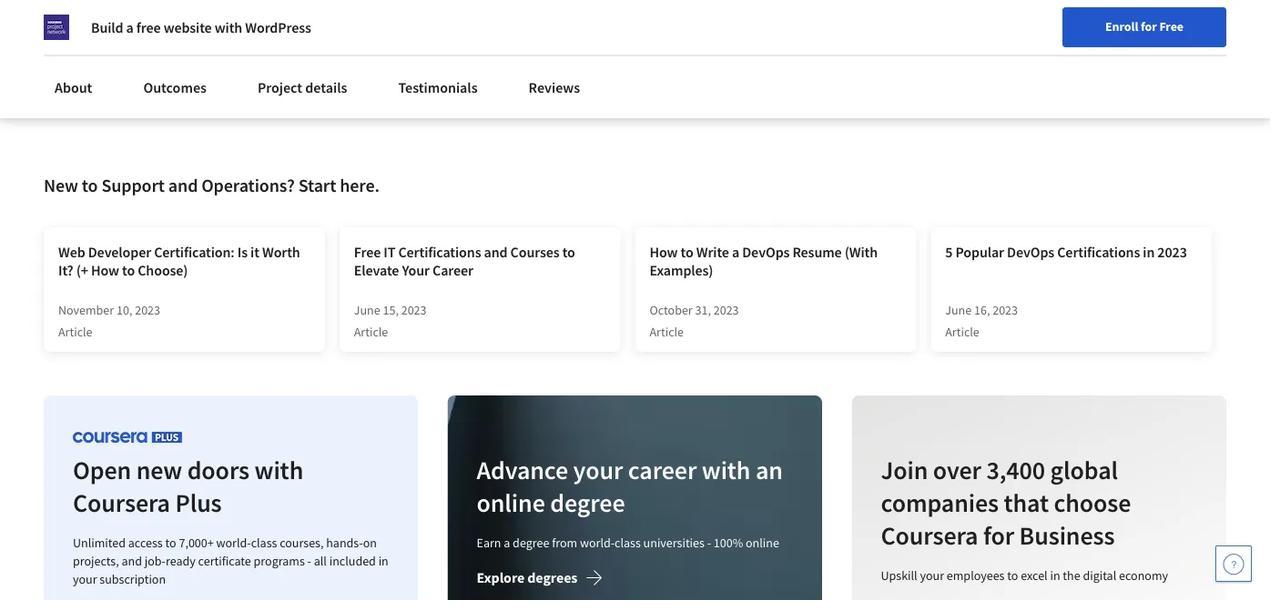 Task type: describe. For each thing, give the bounding box(es) containing it.
how inside how to write a devops resume (with examples)
[[650, 243, 678, 261]]

how to write a devops resume (with examples)
[[650, 243, 878, 279]]

to left "excel"
[[1007, 568, 1018, 584]]

it
[[250, 243, 259, 261]]

project details link
[[247, 67, 358, 107]]

7,000+
[[179, 535, 214, 551]]

2023 for how to write a devops resume (with examples)
[[713, 302, 739, 318]]

advance
[[477, 455, 568, 486]]

economy
[[1119, 568, 1168, 584]]

explore degrees
[[477, 569, 578, 587]]

open new doors with coursera plus
[[73, 455, 303, 519]]

testimonials
[[398, 78, 478, 97]]

unlimited access to 7,000+ world-class courses, hands-on projects, and job-ready certificate programs - all included in your subscription
[[73, 535, 389, 588]]

to inside unlimited access to 7,000+ world-class courses, hands-on projects, and job-ready certificate programs - all included in your subscription
[[165, 535, 176, 551]]

free inside "free it certifications and courses to elevate your career"
[[354, 243, 381, 261]]

the
[[1063, 568, 1080, 584]]

in inside unlimited access to 7,000+ world-class courses, hands-on projects, and job-ready certificate programs - all included in your subscription
[[378, 553, 389, 570]]

devops inside how to write a devops resume (with examples)
[[742, 243, 790, 261]]

your for advance
[[573, 455, 623, 486]]

view more reviews link
[[438, 93, 551, 113]]

choose)
[[138, 261, 188, 279]]

new to support and operations? start here.
[[44, 174, 380, 197]]

global
[[1050, 455, 1118, 486]]

5
[[945, 243, 953, 261]]

an
[[756, 455, 783, 486]]

reviews
[[529, 78, 580, 97]]

1 horizontal spatial -
[[707, 535, 711, 551]]

reviews link
[[518, 67, 591, 107]]

your for upskill
[[920, 568, 944, 584]]

project details
[[258, 78, 347, 97]]

job-
[[145, 553, 166, 570]]

more
[[470, 94, 502, 113]]

earn a degree from world-class universities - 100% online
[[477, 535, 779, 551]]

access
[[128, 535, 163, 551]]

career
[[432, 261, 473, 279]]

join over 3,400 global companies that choose coursera for business
[[881, 455, 1131, 552]]

explore
[[477, 569, 525, 587]]

2023 for 5 popular devops certifications in 2023
[[993, 302, 1018, 318]]

for inside the 'join over 3,400 global companies that choose coursera for business'
[[983, 520, 1014, 552]]

about
[[55, 78, 92, 97]]

and for operations?
[[168, 174, 198, 197]]

coursera inside open new doors with coursera plus
[[73, 487, 170, 519]]

subscription
[[100, 572, 166, 588]]

courses,
[[280, 535, 324, 551]]

project
[[258, 78, 302, 97]]

testimonials link
[[387, 67, 489, 107]]

career
[[628, 455, 697, 486]]

developer
[[88, 243, 151, 261]]

view more reviews
[[438, 94, 551, 113]]

- inside unlimited access to 7,000+ world-class courses, hands-on projects, and job-ready certificate programs - all included in your subscription
[[307, 553, 311, 570]]

choose
[[1054, 487, 1131, 519]]

june 15, 2023 article
[[354, 302, 427, 340]]

write
[[696, 243, 729, 261]]

ready
[[166, 553, 196, 570]]

universities
[[643, 535, 705, 551]]

0 horizontal spatial with
[[215, 18, 242, 36]]

november
[[58, 302, 114, 318]]

it
[[384, 243, 395, 261]]

to right new
[[82, 174, 98, 197]]

world- for 7,000+
[[216, 535, 251, 551]]

show notifications image
[[1076, 23, 1098, 45]]

unlimited
[[73, 535, 126, 551]]

enroll for free button
[[1062, 7, 1226, 47]]

2 horizontal spatial in
[[1143, 243, 1155, 261]]

that
[[1004, 487, 1049, 519]]

free inside button
[[1159, 18, 1183, 35]]

upskill your employees to excel in the digital economy
[[881, 568, 1168, 584]]

with for advance your career with an online degree
[[702, 455, 751, 486]]

and for courses
[[484, 243, 508, 261]]

outcomes
[[143, 78, 207, 97]]

1 vertical spatial online
[[746, 535, 779, 551]]

coursera plus image
[[73, 432, 182, 443]]

100%
[[714, 535, 743, 551]]

new
[[44, 174, 78, 197]]

programs
[[254, 553, 305, 570]]

a for build a free website with wordpress
[[126, 18, 134, 36]]

and inside unlimited access to 7,000+ world-class courses, hands-on projects, and job-ready certificate programs - all included in your subscription
[[122, 553, 142, 570]]

digital
[[1083, 568, 1116, 584]]

15,
[[383, 302, 399, 318]]

business
[[1019, 520, 1115, 552]]

world- for from
[[580, 535, 615, 551]]

included
[[329, 553, 376, 570]]

companies
[[881, 487, 999, 519]]

certificate
[[198, 553, 251, 570]]

june 16, 2023 article
[[945, 302, 1018, 340]]

2 devops from the left
[[1007, 243, 1054, 261]]

1 horizontal spatial in
[[1050, 568, 1060, 584]]

join
[[881, 455, 928, 486]]

over
[[933, 455, 981, 486]]

upskill
[[881, 568, 917, 584]]

details
[[305, 78, 347, 97]]

class for courses,
[[251, 535, 277, 551]]

article for your
[[354, 324, 388, 340]]

to inside "free it certifications and courses to elevate your career"
[[562, 243, 575, 261]]

wordpress
[[245, 18, 311, 36]]

is
[[237, 243, 248, 261]]

16,
[[974, 302, 990, 318]]

earn
[[477, 535, 501, 551]]

projects,
[[73, 553, 119, 570]]



Task type: locate. For each thing, give the bounding box(es) containing it.
free it certifications and courses to elevate your career
[[354, 243, 575, 279]]

0 horizontal spatial online
[[477, 487, 545, 519]]

class
[[251, 535, 277, 551], [615, 535, 641, 551]]

2 class from the left
[[615, 535, 641, 551]]

1 horizontal spatial for
[[1141, 18, 1157, 35]]

0 horizontal spatial certifications
[[398, 243, 481, 261]]

a right write
[[732, 243, 739, 261]]

0 horizontal spatial degree
[[513, 535, 549, 551]]

article down october
[[650, 324, 684, 340]]

with right doors
[[254, 455, 303, 486]]

degree left from
[[513, 535, 549, 551]]

5 popular devops certifications in 2023
[[945, 243, 1187, 261]]

reviews
[[505, 94, 551, 113]]

0 horizontal spatial coursera
[[73, 487, 170, 519]]

your inside advance your career with an online degree
[[573, 455, 623, 486]]

- left '100%'
[[707, 535, 711, 551]]

help center image
[[1223, 554, 1245, 575]]

certification:
[[154, 243, 235, 261]]

0 horizontal spatial and
[[122, 553, 142, 570]]

1 horizontal spatial and
[[168, 174, 198, 197]]

0 horizontal spatial june
[[354, 302, 380, 318]]

0 horizontal spatial your
[[73, 572, 97, 588]]

a for earn a degree from world-class universities - 100% online
[[504, 535, 510, 551]]

1 horizontal spatial coursera
[[881, 520, 978, 552]]

with right website
[[215, 18, 242, 36]]

devops
[[742, 243, 790, 261], [1007, 243, 1054, 261]]

june for 5 popular devops certifications in 2023
[[945, 302, 972, 318]]

a left free
[[126, 18, 134, 36]]

support
[[101, 174, 165, 197]]

all
[[314, 553, 327, 570]]

2 vertical spatial and
[[122, 553, 142, 570]]

about link
[[44, 67, 103, 107]]

0 horizontal spatial devops
[[742, 243, 790, 261]]

how inside web developer certification: is it worth it? (+ how to choose)
[[91, 261, 119, 279]]

web developer certification: is it worth it? (+ how to choose)
[[58, 243, 300, 279]]

1 horizontal spatial june
[[945, 302, 972, 318]]

3,400
[[986, 455, 1045, 486]]

online inside advance your career with an online degree
[[477, 487, 545, 519]]

on
[[363, 535, 377, 551]]

to inside web developer certification: is it worth it? (+ how to choose)
[[122, 261, 135, 279]]

a right earn at the left bottom
[[504, 535, 510, 551]]

with inside open new doors with coursera plus
[[254, 455, 303, 486]]

article inside june 16, 2023 article
[[945, 324, 979, 340]]

2 horizontal spatial with
[[702, 455, 751, 486]]

enroll for free
[[1105, 18, 1183, 35]]

popular
[[955, 243, 1004, 261]]

for down that
[[983, 520, 1014, 552]]

june inside "june 15, 2023 article"
[[354, 302, 380, 318]]

world-
[[216, 535, 251, 551], [580, 535, 615, 551]]

0 vertical spatial online
[[477, 487, 545, 519]]

0 horizontal spatial a
[[126, 18, 134, 36]]

coursera image
[[22, 15, 137, 44]]

how
[[650, 243, 678, 261], [91, 261, 119, 279]]

2023 inside november 10, 2023 article
[[135, 302, 160, 318]]

0 vertical spatial for
[[1141, 18, 1157, 35]]

- left "all"
[[307, 553, 311, 570]]

for right enroll
[[1141, 18, 1157, 35]]

0 vertical spatial -
[[707, 535, 711, 551]]

2 horizontal spatial a
[[732, 243, 739, 261]]

1 certifications from the left
[[398, 243, 481, 261]]

to left choose)
[[122, 261, 135, 279]]

0 horizontal spatial in
[[378, 553, 389, 570]]

free right enroll
[[1159, 18, 1183, 35]]

0 vertical spatial and
[[168, 174, 198, 197]]

and left courses
[[484, 243, 508, 261]]

2 certifications from the left
[[1057, 243, 1140, 261]]

advance your career with an online degree
[[477, 455, 783, 519]]

and up the subscription
[[122, 553, 142, 570]]

excel
[[1021, 568, 1047, 584]]

your
[[573, 455, 623, 486], [920, 568, 944, 584], [73, 572, 97, 588]]

from
[[552, 535, 577, 551]]

article down 15,
[[354, 324, 388, 340]]

to right courses
[[562, 243, 575, 261]]

article
[[58, 324, 92, 340], [354, 324, 388, 340], [650, 324, 684, 340], [945, 324, 979, 340]]

1 class from the left
[[251, 535, 277, 551]]

1 vertical spatial and
[[484, 243, 508, 261]]

build a free website with wordpress
[[91, 18, 311, 36]]

a inside how to write a devops resume (with examples)
[[732, 243, 739, 261]]

coursera
[[73, 487, 170, 519], [881, 520, 978, 552]]

your inside unlimited access to 7,000+ world-class courses, hands-on projects, and job-ready certificate programs - all included in your subscription
[[73, 572, 97, 588]]

article down 16,
[[945, 324, 979, 340]]

online right '100%'
[[746, 535, 779, 551]]

world- up certificate
[[216, 535, 251, 551]]

article inside "june 15, 2023 article"
[[354, 324, 388, 340]]

website
[[164, 18, 212, 36]]

2 horizontal spatial and
[[484, 243, 508, 261]]

june
[[354, 302, 380, 318], [945, 302, 972, 318]]

how left write
[[650, 243, 678, 261]]

2023 for free it certifications and courses to elevate your career
[[401, 302, 427, 318]]

certifications
[[398, 243, 481, 261], [1057, 243, 1140, 261]]

outcomes link
[[132, 67, 217, 107]]

2 world- from the left
[[580, 535, 615, 551]]

your left career
[[573, 455, 623, 486]]

new
[[136, 455, 182, 486]]

with inside advance your career with an online degree
[[702, 455, 751, 486]]

None search field
[[259, 11, 523, 48]]

doors
[[187, 455, 249, 486]]

and right the support
[[168, 174, 198, 197]]

1 horizontal spatial degree
[[550, 487, 625, 519]]

1 devops from the left
[[742, 243, 790, 261]]

view
[[438, 94, 467, 113]]

build
[[91, 18, 123, 36]]

free
[[1159, 18, 1183, 35], [354, 243, 381, 261]]

2 vertical spatial a
[[504, 535, 510, 551]]

1 horizontal spatial free
[[1159, 18, 1183, 35]]

world- right from
[[580, 535, 615, 551]]

enroll
[[1105, 18, 1138, 35]]

1 horizontal spatial class
[[615, 535, 641, 551]]

courses
[[510, 243, 559, 261]]

your down "projects,"
[[73, 572, 97, 588]]

class inside unlimited access to 7,000+ world-class courses, hands-on projects, and job-ready certificate programs - all included in your subscription
[[251, 535, 277, 551]]

coursera inside the 'join over 3,400 global companies that choose coursera for business'
[[881, 520, 978, 552]]

0 vertical spatial coursera
[[73, 487, 170, 519]]

june left 16,
[[945, 302, 972, 318]]

1 article from the left
[[58, 324, 92, 340]]

and inside "free it certifications and courses to elevate your career"
[[484, 243, 508, 261]]

explore degrees link
[[477, 569, 603, 592]]

employees
[[946, 568, 1004, 584]]

0 vertical spatial free
[[1159, 18, 1183, 35]]

devops left resume
[[742, 243, 790, 261]]

with for open new doors with coursera plus
[[254, 455, 303, 486]]

0 horizontal spatial for
[[983, 520, 1014, 552]]

article down november
[[58, 324, 92, 340]]

0 horizontal spatial -
[[307, 553, 311, 570]]

and
[[168, 174, 198, 197], [484, 243, 508, 261], [122, 553, 142, 570]]

with
[[215, 18, 242, 36], [254, 455, 303, 486], [702, 455, 751, 486]]

a
[[126, 18, 134, 36], [732, 243, 739, 261], [504, 535, 510, 551]]

1 vertical spatial a
[[732, 243, 739, 261]]

october
[[650, 302, 693, 318]]

1 world- from the left
[[216, 535, 251, 551]]

(with
[[845, 243, 878, 261]]

1 vertical spatial free
[[354, 243, 381, 261]]

2023 for web developer certification: is it worth it? (+ how to choose)
[[135, 302, 160, 318]]

2 horizontal spatial your
[[920, 568, 944, 584]]

coursera down companies
[[881, 520, 978, 552]]

november 10, 2023 article
[[58, 302, 160, 340]]

1 horizontal spatial devops
[[1007, 243, 1054, 261]]

2023 inside october 31, 2023 article
[[713, 302, 739, 318]]

your right upskill
[[920, 568, 944, 584]]

article for (+
[[58, 324, 92, 340]]

degree up from
[[550, 487, 625, 519]]

to up ready
[[165, 535, 176, 551]]

resume
[[792, 243, 842, 261]]

menu item
[[940, 18, 1057, 77]]

plus
[[175, 487, 222, 519]]

1 horizontal spatial your
[[573, 455, 623, 486]]

web
[[58, 243, 85, 261]]

2 article from the left
[[354, 324, 388, 340]]

2023 inside june 16, 2023 article
[[993, 302, 1018, 318]]

online down the advance
[[477, 487, 545, 519]]

0 vertical spatial degree
[[550, 487, 625, 519]]

article inside october 31, 2023 article
[[650, 324, 684, 340]]

1 vertical spatial coursera
[[881, 520, 978, 552]]

1 june from the left
[[354, 302, 380, 318]]

2 june from the left
[[945, 302, 972, 318]]

certifications inside "free it certifications and courses to elevate your career"
[[398, 243, 481, 261]]

0 horizontal spatial class
[[251, 535, 277, 551]]

coursera project network image
[[44, 15, 69, 40]]

2023 inside "june 15, 2023 article"
[[401, 302, 427, 318]]

article inside november 10, 2023 article
[[58, 324, 92, 340]]

1 horizontal spatial online
[[746, 535, 779, 551]]

october 31, 2023 article
[[650, 302, 739, 340]]

0 vertical spatial a
[[126, 18, 134, 36]]

class up programs
[[251, 535, 277, 551]]

degree inside advance your career with an online degree
[[550, 487, 625, 519]]

0 horizontal spatial free
[[354, 243, 381, 261]]

coursera down open
[[73, 487, 170, 519]]

in
[[1143, 243, 1155, 261], [378, 553, 389, 570], [1050, 568, 1060, 584]]

to inside how to write a devops resume (with examples)
[[681, 243, 693, 261]]

hands-
[[326, 535, 363, 551]]

class left universities
[[615, 535, 641, 551]]

to left write
[[681, 243, 693, 261]]

to
[[82, 174, 98, 197], [562, 243, 575, 261], [681, 243, 693, 261], [122, 261, 135, 279], [165, 535, 176, 551], [1007, 568, 1018, 584]]

4 article from the left
[[945, 324, 979, 340]]

june left 15,
[[354, 302, 380, 318]]

start
[[298, 174, 336, 197]]

1 horizontal spatial a
[[504, 535, 510, 551]]

1 vertical spatial degree
[[513, 535, 549, 551]]

free
[[136, 18, 161, 36]]

article for examples)
[[650, 324, 684, 340]]

devops right popular
[[1007, 243, 1054, 261]]

degree
[[550, 487, 625, 519], [513, 535, 549, 551]]

how right (+ on the left top of page
[[91, 261, 119, 279]]

10,
[[116, 302, 132, 318]]

class for universities
[[615, 535, 641, 551]]

3 article from the left
[[650, 324, 684, 340]]

1 horizontal spatial with
[[254, 455, 303, 486]]

for inside button
[[1141, 18, 1157, 35]]

1 horizontal spatial how
[[650, 243, 678, 261]]

world- inside unlimited access to 7,000+ world-class courses, hands-on projects, and job-ready certificate programs - all included in your subscription
[[216, 535, 251, 551]]

with left an
[[702, 455, 751, 486]]

free left it
[[354, 243, 381, 261]]

it?
[[58, 261, 73, 279]]

1 vertical spatial for
[[983, 520, 1014, 552]]

(+
[[76, 261, 88, 279]]

june for free it certifications and courses to elevate your career
[[354, 302, 380, 318]]

june inside june 16, 2023 article
[[945, 302, 972, 318]]

0 horizontal spatial world-
[[216, 535, 251, 551]]

operations?
[[201, 174, 295, 197]]

0 horizontal spatial how
[[91, 261, 119, 279]]

31,
[[695, 302, 711, 318]]

worth
[[262, 243, 300, 261]]

1 horizontal spatial certifications
[[1057, 243, 1140, 261]]

1 horizontal spatial world-
[[580, 535, 615, 551]]

open
[[73, 455, 131, 486]]

1 vertical spatial -
[[307, 553, 311, 570]]



Task type: vqa. For each thing, say whether or not it's contained in the screenshot.
Write
yes



